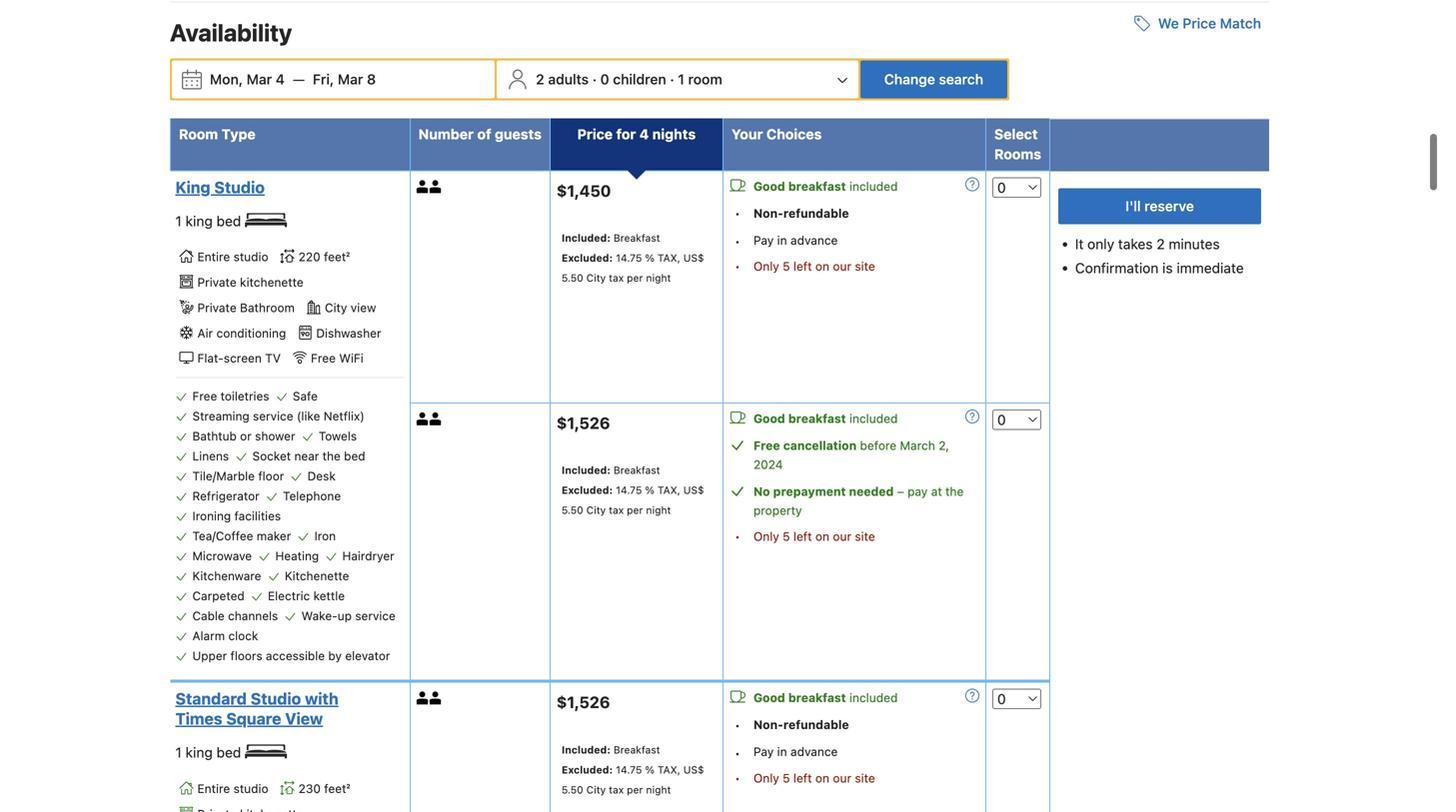 Task type: vqa. For each thing, say whether or not it's contained in the screenshot.
third 'Only 5 Left On Our Site' from the top
yes



Task type: locate. For each thing, give the bounding box(es) containing it.
pay in advance
[[754, 233, 838, 247], [754, 746, 838, 760]]

1 vertical spatial 1
[[175, 213, 182, 229]]

immediate
[[1177, 260, 1244, 276]]

electric
[[268, 590, 310, 604]]

1 vertical spatial breakfast
[[789, 412, 846, 426]]

bed down king studio
[[217, 213, 241, 229]]

bed down square
[[217, 745, 241, 762]]

nights
[[653, 126, 696, 142]]

king down times
[[186, 745, 213, 762]]

2 vertical spatial included:
[[562, 744, 611, 756]]

·
[[593, 71, 597, 87], [670, 71, 675, 87]]

1 excluded: from the top
[[562, 252, 613, 264]]

per for king studio
[[627, 272, 643, 284]]

4 • from the top
[[735, 530, 741, 544]]

2 studio from the top
[[234, 782, 269, 796]]

2 vertical spatial us$
[[684, 764, 704, 776]]

king down king
[[186, 213, 213, 229]]

1 1 king bed from the top
[[175, 213, 245, 229]]

entire studio for 220 feet²
[[197, 250, 269, 264]]

1 left from the top
[[794, 260, 812, 274]]

2 vertical spatial 1
[[175, 745, 182, 762]]

2 vertical spatial free
[[754, 439, 780, 453]]

2 feet² from the top
[[324, 782, 350, 796]]

1 breakfast from the top
[[614, 232, 660, 244]]

entire studio up private kitchenette
[[197, 250, 269, 264]]

1 vertical spatial studio
[[251, 690, 301, 709]]

it
[[1076, 236, 1084, 252]]

3 tax, from the top
[[658, 764, 681, 776]]

2 mar from the left
[[338, 71, 363, 87]]

entire studio
[[197, 250, 269, 264], [197, 782, 269, 796]]

included for $1,450
[[850, 179, 898, 193]]

prepayment
[[774, 485, 846, 499]]

0 vertical spatial $1,526
[[557, 414, 610, 433]]

change
[[885, 71, 936, 87]]

230
[[299, 782, 321, 796]]

tile/marble
[[192, 470, 255, 484]]

1 vertical spatial king
[[186, 745, 213, 762]]

private
[[197, 276, 237, 290], [197, 301, 237, 315]]

advance
[[791, 233, 838, 247], [791, 746, 838, 760]]

only
[[1088, 236, 1115, 252]]

carpeted
[[192, 590, 245, 604]]

2 tax from the top
[[609, 504, 624, 516]]

1 left room
[[678, 71, 685, 87]]

2 included: from the top
[[562, 464, 611, 476]]

king studio link
[[175, 177, 399, 197]]

2 vertical spatial tax,
[[658, 764, 681, 776]]

0 vertical spatial excluded:
[[562, 252, 613, 264]]

3 only from the top
[[754, 772, 780, 786]]

1 $1,526 from the top
[[557, 414, 610, 433]]

0 vertical spatial feet²
[[324, 250, 350, 264]]

1 non- from the top
[[754, 206, 784, 220]]

2 inside it only takes 2 minutes confirmation is immediate
[[1157, 236, 1165, 252]]

private up air
[[197, 301, 237, 315]]

– pay at the property
[[754, 485, 964, 518]]

220 feet²
[[299, 250, 350, 264]]

king for standard studio with times square view
[[186, 745, 213, 762]]

$1,526
[[557, 414, 610, 433], [557, 694, 610, 713]]

2 left the adults
[[536, 71, 545, 87]]

refundable for $1,526
[[784, 719, 849, 733]]

1 % from the top
[[645, 252, 655, 264]]

1 included: from the top
[[562, 232, 611, 244]]

included: breakfast for king studio
[[562, 232, 660, 244]]

number
[[419, 126, 474, 142]]

2 vertical spatial only 5 left on our site
[[754, 772, 876, 786]]

night for standard studio with times square view
[[646, 784, 671, 796]]

1 vertical spatial studio
[[234, 782, 269, 796]]

3 good breakfast included from the top
[[754, 692, 898, 706]]

% for king studio
[[645, 252, 655, 264]]

3 good from the top
[[754, 692, 786, 706]]

5 for $1,450
[[783, 260, 790, 274]]

2 $1,526 from the top
[[557, 694, 610, 713]]

electric kettle
[[268, 590, 345, 604]]

0 vertical spatial bed
[[217, 213, 241, 229]]

1 horizontal spatial price
[[1183, 15, 1217, 31]]

1 king bed
[[175, 213, 245, 229], [175, 745, 245, 762]]

1 vertical spatial us$
[[684, 484, 704, 496]]

no prepayment needed
[[754, 485, 894, 499]]

streaming
[[192, 410, 250, 424]]

2 vertical spatial our
[[833, 772, 852, 786]]

1 vertical spatial tax
[[609, 504, 624, 516]]

only for $1,450
[[754, 260, 780, 274]]

3 more details on meals and payment options image from the top
[[966, 690, 980, 704]]

0 vertical spatial advance
[[791, 233, 838, 247]]

bed
[[217, 213, 241, 229], [344, 450, 366, 464], [217, 745, 241, 762]]

on
[[816, 260, 830, 274], [816, 530, 830, 544], [816, 772, 830, 786]]

0 horizontal spatial 2
[[536, 71, 545, 87]]

1 down times
[[175, 745, 182, 762]]

2 vertical spatial 14.75
[[616, 764, 642, 776]]

3 night from the top
[[646, 784, 671, 796]]

entire studio down square
[[197, 782, 269, 796]]

pay
[[754, 233, 774, 247], [754, 746, 774, 760]]

per for standard studio with times square view
[[627, 784, 643, 796]]

1 vertical spatial breakfast
[[614, 464, 660, 476]]

1 feet² from the top
[[324, 250, 350, 264]]

studio for standard
[[251, 690, 301, 709]]

1 advance from the top
[[791, 233, 838, 247]]

left for $1,450
[[794, 260, 812, 274]]

3 • from the top
[[735, 260, 741, 274]]

studio up private kitchenette
[[234, 250, 269, 264]]

3 per from the top
[[627, 784, 643, 796]]

1 refundable from the top
[[784, 206, 849, 220]]

1 5 from the top
[[783, 260, 790, 274]]

1 king bed down times
[[175, 745, 245, 762]]

feet² right 220
[[324, 250, 350, 264]]

220
[[299, 250, 321, 264]]

1 vertical spatial 1 king bed
[[175, 745, 245, 762]]

price for 4 nights
[[578, 126, 696, 142]]

kettle
[[314, 590, 345, 604]]

your choices
[[732, 126, 822, 142]]

0 horizontal spatial 4
[[276, 71, 285, 87]]

0 vertical spatial studio
[[214, 178, 265, 197]]

on for $1,450
[[816, 260, 830, 274]]

0 vertical spatial entire
[[197, 250, 230, 264]]

included
[[850, 179, 898, 193], [850, 412, 898, 426], [850, 692, 898, 706]]

feet² for 220 feet²
[[324, 250, 350, 264]]

choices
[[767, 126, 822, 142]]

0 vertical spatial 14.75
[[616, 252, 642, 264]]

1 studio from the top
[[234, 250, 269, 264]]

1 tax, from the top
[[658, 252, 681, 264]]

3 5.50 from the top
[[562, 784, 584, 796]]

2 on from the top
[[816, 530, 830, 544]]

minutes
[[1169, 236, 1220, 252]]

3 tax from the top
[[609, 784, 624, 796]]

the
[[323, 450, 341, 464], [946, 485, 964, 499]]

1 vertical spatial only
[[754, 530, 780, 544]]

1 vertical spatial %
[[645, 484, 655, 496]]

1 non-refundable from the top
[[754, 206, 849, 220]]

good breakfast included for $1,526
[[754, 692, 898, 706]]

1 king bed for king studio
[[175, 213, 245, 229]]

2 private from the top
[[197, 301, 237, 315]]

0 vertical spatial on
[[816, 260, 830, 274]]

channels
[[228, 610, 278, 624]]

1 vertical spatial night
[[646, 504, 671, 516]]

1 vertical spatial service
[[355, 610, 396, 624]]

1 king bed down king studio
[[175, 213, 245, 229]]

0 vertical spatial 1
[[678, 71, 685, 87]]

private for private kitchenette
[[197, 276, 237, 290]]

3 14.75 % tax, us$ 5.50 city tax per night from the top
[[562, 764, 704, 796]]

mar right the mon,
[[247, 71, 272, 87]]

good breakfast included
[[754, 179, 898, 193], [754, 412, 898, 426], [754, 692, 898, 706]]

1 site from the top
[[855, 260, 876, 274]]

1 entire studio from the top
[[197, 250, 269, 264]]

night for king studio
[[646, 272, 671, 284]]

view
[[351, 301, 376, 315]]

1 for $1,450
[[175, 213, 182, 229]]

1 good breakfast included from the top
[[754, 179, 898, 193]]

3 included: breakfast from the top
[[562, 744, 660, 756]]

0 vertical spatial %
[[645, 252, 655, 264]]

price left for
[[578, 126, 613, 142]]

excluded: for standard studio with times square view
[[562, 764, 613, 776]]

14.75 for king studio
[[616, 252, 642, 264]]

occupancy image
[[417, 180, 430, 193], [417, 693, 430, 706], [430, 693, 443, 706]]

alarm
[[192, 630, 225, 644]]

2 refundable from the top
[[784, 719, 849, 733]]

1 entire from the top
[[197, 250, 230, 264]]

included: breakfast
[[562, 232, 660, 244], [562, 464, 660, 476], [562, 744, 660, 756]]

—
[[293, 71, 305, 87]]

1 vertical spatial non-
[[754, 719, 784, 733]]

2 in from the top
[[777, 746, 787, 760]]

entire for 230 feet²
[[197, 782, 230, 796]]

breakfast for standard studio with times square view
[[614, 744, 660, 756]]

0 vertical spatial site
[[855, 260, 876, 274]]

14.75 for standard studio with times square view
[[616, 764, 642, 776]]

the right at
[[946, 485, 964, 499]]

tea/coffee maker
[[192, 530, 291, 544]]

2 advance from the top
[[791, 746, 838, 760]]

2 site from the top
[[855, 530, 876, 544]]

1 on from the top
[[816, 260, 830, 274]]

service right up
[[355, 610, 396, 624]]

1 14.75 % tax, us$ 5.50 city tax per night from the top
[[562, 252, 704, 284]]

5.50
[[562, 272, 584, 284], [562, 504, 584, 516], [562, 784, 584, 796]]

free up 2024
[[754, 439, 780, 453]]

1 vertical spatial 5.50
[[562, 504, 584, 516]]

feet² right 230
[[324, 782, 350, 796]]

studio up square
[[251, 690, 301, 709]]

3 % from the top
[[645, 764, 655, 776]]

3 only 5 left on our site from the top
[[754, 772, 876, 786]]

1 vertical spatial excluded:
[[562, 484, 613, 496]]

0 vertical spatial free
[[311, 352, 336, 366]]

upper
[[192, 650, 227, 664]]

studio inside standard studio with times square view
[[251, 690, 301, 709]]

0 vertical spatial good
[[754, 179, 786, 193]]

studio
[[234, 250, 269, 264], [234, 782, 269, 796]]

site for $1,450
[[855, 260, 876, 274]]

non- for $1,450
[[754, 206, 784, 220]]

1 vertical spatial included: breakfast
[[562, 464, 660, 476]]

1 horizontal spatial mar
[[338, 71, 363, 87]]

price right we
[[1183, 15, 1217, 31]]

0 vertical spatial king
[[186, 213, 213, 229]]

good
[[754, 179, 786, 193], [754, 412, 786, 426], [754, 692, 786, 706]]

2 vertical spatial excluded:
[[562, 764, 613, 776]]

2 non-refundable from the top
[[754, 719, 849, 733]]

0 vertical spatial left
[[794, 260, 812, 274]]

number of guests
[[419, 126, 542, 142]]

4 right for
[[640, 126, 649, 142]]

king
[[186, 213, 213, 229], [186, 745, 213, 762]]

hairdryer
[[342, 550, 395, 564]]

1 vertical spatial free
[[192, 390, 217, 404]]

0 vertical spatial non-
[[754, 206, 784, 220]]

air
[[197, 326, 213, 340]]

1 vertical spatial left
[[794, 530, 812, 544]]

entire down times
[[197, 782, 230, 796]]

private up 'private bathroom'
[[197, 276, 237, 290]]

1 vertical spatial feet²
[[324, 782, 350, 796]]

0 vertical spatial included
[[850, 179, 898, 193]]

0 vertical spatial non-refundable
[[754, 206, 849, 220]]

microwave
[[192, 550, 252, 564]]

1 horizontal spatial 2
[[1157, 236, 1165, 252]]

good breakfast included for $1,450
[[754, 179, 898, 193]]

5.50 for standard studio with times square view
[[562, 784, 584, 796]]

fri,
[[313, 71, 334, 87]]

2 non- from the top
[[754, 719, 784, 733]]

price inside dropdown button
[[1183, 15, 1217, 31]]

room
[[179, 126, 218, 142]]

0 vertical spatial our
[[833, 260, 852, 274]]

1 vertical spatial advance
[[791, 746, 838, 760]]

1 pay from the top
[[754, 233, 774, 247]]

bathtub
[[192, 430, 237, 444]]

5.50 for king studio
[[562, 272, 584, 284]]

1 5.50 from the top
[[562, 272, 584, 284]]

1 good from the top
[[754, 179, 786, 193]]

2 up is
[[1157, 236, 1165, 252]]

bed for king studio
[[217, 213, 241, 229]]

occupancy image
[[430, 180, 443, 193], [417, 413, 430, 426], [430, 413, 443, 426]]

1 horizontal spatial free
[[311, 352, 336, 366]]

3 on from the top
[[816, 772, 830, 786]]

breakfast for $1,450
[[789, 179, 846, 193]]

bed down towels
[[344, 450, 366, 464]]

0 horizontal spatial mar
[[247, 71, 272, 87]]

2 entire studio from the top
[[197, 782, 269, 796]]

tax, for standard studio with times square view
[[658, 764, 681, 776]]

1 in from the top
[[777, 233, 787, 247]]

search
[[939, 71, 984, 87]]

1 for $1,526
[[175, 745, 182, 762]]

toiletries
[[221, 390, 269, 404]]

3 included from the top
[[850, 692, 898, 706]]

of
[[477, 126, 492, 142]]

2 vertical spatial 5
[[783, 772, 790, 786]]

0 vertical spatial refundable
[[784, 206, 849, 220]]

floor
[[258, 470, 284, 484]]

1 vertical spatial more details on meals and payment options image
[[966, 410, 980, 424]]

free wifi
[[311, 352, 364, 366]]

more details on meals and payment options image for $1,450
[[966, 177, 980, 191]]

2 entire from the top
[[197, 782, 230, 796]]

air conditioning
[[197, 326, 286, 340]]

included for $1,526
[[850, 692, 898, 706]]

0 vertical spatial tax,
[[658, 252, 681, 264]]

2 vertical spatial site
[[855, 772, 876, 786]]

2 vertical spatial tax
[[609, 784, 624, 796]]

3 breakfast from the top
[[789, 692, 846, 706]]

included: for standard studio with times square view
[[562, 744, 611, 756]]

0 vertical spatial only
[[754, 260, 780, 274]]

standard
[[175, 690, 247, 709]]

more details on meals and payment options image
[[966, 177, 980, 191], [966, 410, 980, 424], [966, 690, 980, 704]]

1 included: breakfast from the top
[[562, 232, 660, 244]]

1 vertical spatial only 5 left on our site
[[754, 530, 876, 544]]

2 vertical spatial only
[[754, 772, 780, 786]]

our for $1,450
[[833, 260, 852, 274]]

tax for king studio
[[609, 272, 624, 284]]

1 down king
[[175, 213, 182, 229]]

1 only from the top
[[754, 260, 780, 274]]

1 vertical spatial pay
[[754, 746, 774, 760]]

1 vertical spatial good
[[754, 412, 786, 426]]

0
[[601, 71, 610, 87]]

1 vertical spatial entire studio
[[197, 782, 269, 796]]

studio left 230
[[234, 782, 269, 796]]

4 left '—'
[[276, 71, 285, 87]]

0 vertical spatial us$
[[684, 252, 704, 264]]

studio for 220 feet²
[[234, 250, 269, 264]]

2 vertical spatial per
[[627, 784, 643, 796]]

change search
[[885, 71, 984, 87]]

0 vertical spatial only 5 left on our site
[[754, 260, 876, 274]]

1 tax from the top
[[609, 272, 624, 284]]

2 vertical spatial breakfast
[[789, 692, 846, 706]]

2 vertical spatial left
[[794, 772, 812, 786]]

1 vertical spatial pay in advance
[[754, 746, 838, 760]]

2 vertical spatial %
[[645, 764, 655, 776]]

2 1 king bed from the top
[[175, 745, 245, 762]]

pay in advance for $1,450
[[754, 233, 838, 247]]

1 vertical spatial 14.75 % tax, us$ 5.50 city tax per night
[[562, 484, 704, 516]]

mon, mar 4 button
[[202, 61, 293, 97]]

–
[[898, 485, 905, 499]]

0 vertical spatial 4
[[276, 71, 285, 87]]

2 vertical spatial included
[[850, 692, 898, 706]]

non- for $1,526
[[754, 719, 784, 733]]

· left 0 at the left of page
[[593, 71, 597, 87]]

(like
[[297, 410, 320, 424]]

us$
[[684, 252, 704, 264], [684, 484, 704, 496], [684, 764, 704, 776]]

0 vertical spatial pay in advance
[[754, 233, 838, 247]]

1 per from the top
[[627, 272, 643, 284]]

1 vertical spatial entire
[[197, 782, 230, 796]]

2 king from the top
[[186, 745, 213, 762]]

0 vertical spatial breakfast
[[614, 232, 660, 244]]

2 good from the top
[[754, 412, 786, 426]]

2 vertical spatial bed
[[217, 745, 241, 762]]

free for free wifi
[[311, 352, 336, 366]]

1 vertical spatial per
[[627, 504, 643, 516]]

in for $1,450
[[777, 233, 787, 247]]

free left wifi at the top of page
[[311, 352, 336, 366]]

5 • from the top
[[735, 719, 741, 733]]

3 our from the top
[[833, 772, 852, 786]]

2 vertical spatial on
[[816, 772, 830, 786]]

1 horizontal spatial ·
[[670, 71, 675, 87]]

0 vertical spatial private
[[197, 276, 237, 290]]

our for $1,526
[[833, 772, 852, 786]]

4 for for
[[640, 126, 649, 142]]

0 vertical spatial more details on meals and payment options image
[[966, 177, 980, 191]]

tv
[[265, 352, 281, 366]]

1 more details on meals and payment options image from the top
[[966, 177, 980, 191]]

free up streaming
[[192, 390, 217, 404]]

3 excluded: from the top
[[562, 764, 613, 776]]

2024
[[754, 458, 783, 472]]

2 vertical spatial night
[[646, 784, 671, 796]]

room type
[[179, 126, 256, 142]]

3 5 from the top
[[783, 772, 790, 786]]

3 included: from the top
[[562, 744, 611, 756]]

confirmation
[[1076, 260, 1159, 276]]

1 breakfast from the top
[[789, 179, 846, 193]]

children
[[613, 71, 667, 87]]

1 vertical spatial refundable
[[784, 719, 849, 733]]

service up shower at the bottom left of the page
[[253, 410, 293, 424]]

breakfast
[[789, 179, 846, 193], [789, 412, 846, 426], [789, 692, 846, 706]]

1 private from the top
[[197, 276, 237, 290]]

excluded: for king studio
[[562, 252, 613, 264]]

0 vertical spatial 2
[[536, 71, 545, 87]]

· right children
[[670, 71, 675, 87]]

studio right king
[[214, 178, 265, 197]]

1 pay in advance from the top
[[754, 233, 838, 247]]

breakfast
[[614, 232, 660, 244], [614, 464, 660, 476], [614, 744, 660, 756]]

0 vertical spatial good breakfast included
[[754, 179, 898, 193]]

2 vertical spatial 14.75 % tax, us$ 5.50 city tax per night
[[562, 764, 704, 796]]

0 vertical spatial per
[[627, 272, 643, 284]]

3 14.75 from the top
[[616, 764, 642, 776]]

service
[[253, 410, 293, 424], [355, 610, 396, 624]]

1 king from the top
[[186, 213, 213, 229]]

2 pay from the top
[[754, 746, 774, 760]]

included: breakfast for standard studio with times square view
[[562, 744, 660, 756]]

mar left 8
[[338, 71, 363, 87]]

free toiletries
[[192, 390, 269, 404]]

0 vertical spatial service
[[253, 410, 293, 424]]

refundable
[[784, 206, 849, 220], [784, 719, 849, 733]]

non-
[[754, 206, 784, 220], [754, 719, 784, 733]]

good for $1,526
[[754, 692, 786, 706]]

entire up private kitchenette
[[197, 250, 230, 264]]

0 vertical spatial 5.50
[[562, 272, 584, 284]]

2 vertical spatial included: breakfast
[[562, 744, 660, 756]]

the down towels
[[323, 450, 341, 464]]

non-refundable for $1,526
[[754, 719, 849, 733]]



Task type: describe. For each thing, give the bounding box(es) containing it.
14.75 % tax, us$ 5.50 city tax per night for standard studio with times square view
[[562, 764, 704, 796]]

free cancellation
[[754, 439, 857, 453]]

6 • from the top
[[735, 747, 741, 761]]

pay
[[908, 485, 928, 499]]

refrigerator
[[192, 490, 260, 504]]

% for standard studio with times square view
[[645, 764, 655, 776]]

non-refundable for $1,450
[[754, 206, 849, 220]]

1 • from the top
[[735, 207, 741, 221]]

cable channels
[[192, 610, 278, 624]]

feet² for 230 feet²
[[324, 782, 350, 796]]

studio for king
[[214, 178, 265, 197]]

2 5.50 from the top
[[562, 504, 584, 516]]

14.75 % tax, us$ 5.50 city tax per night for king studio
[[562, 252, 704, 284]]

2 14.75 % tax, us$ 5.50 city tax per night from the top
[[562, 484, 704, 516]]

conditioning
[[216, 326, 286, 340]]

included: for king studio
[[562, 232, 611, 244]]

4 for mar
[[276, 71, 285, 87]]

occupancy image for standard studio with times square view
[[417, 693, 430, 706]]

march
[[900, 439, 936, 453]]

2 included: breakfast from the top
[[562, 464, 660, 476]]

takes
[[1119, 236, 1153, 252]]

no
[[754, 485, 770, 499]]

2,
[[939, 439, 950, 453]]

advance for $1,526
[[791, 746, 838, 760]]

only 5 left on our site for $1,526
[[754, 772, 876, 786]]

2 us$ from the top
[[684, 484, 704, 496]]

only for $1,526
[[754, 772, 780, 786]]

1 inside dropdown button
[[678, 71, 685, 87]]

only 5 left on our site for $1,450
[[754, 260, 876, 274]]

king
[[175, 178, 211, 197]]

2 excluded: from the top
[[562, 484, 613, 496]]

type
[[222, 126, 256, 142]]

times
[[175, 710, 222, 729]]

view
[[285, 710, 323, 729]]

2 • from the top
[[735, 235, 741, 249]]

2 5 from the top
[[783, 530, 790, 544]]

match
[[1220, 15, 1262, 31]]

2 breakfast from the top
[[614, 464, 660, 476]]

socket
[[252, 450, 291, 464]]

up
[[338, 610, 352, 624]]

occupancy image for king studio
[[417, 180, 430, 193]]

tax, for king studio
[[658, 252, 681, 264]]

more details on meals and payment options image for $1,526
[[966, 690, 980, 704]]

in for $1,526
[[777, 746, 787, 760]]

breakfast for king studio
[[614, 232, 660, 244]]

wifi
[[339, 352, 364, 366]]

pay for $1,526
[[754, 746, 774, 760]]

ironing
[[192, 510, 231, 524]]

2 adults · 0 children · 1 room
[[536, 71, 723, 87]]

upper floors accessible by elevator
[[192, 650, 390, 664]]

dishwasher
[[316, 326, 381, 340]]

2 night from the top
[[646, 504, 671, 516]]

pay for $1,450
[[754, 233, 774, 247]]

us$ for king studio
[[684, 252, 704, 264]]

2 left from the top
[[794, 530, 812, 544]]

rooms
[[995, 146, 1042, 162]]

2 breakfast from the top
[[789, 412, 846, 426]]

studio for 230 feet²
[[234, 782, 269, 796]]

king studio
[[175, 178, 265, 197]]

tile/marble floor
[[192, 470, 284, 484]]

bed for standard studio with times square view
[[217, 745, 241, 762]]

entire studio for 230 feet²
[[197, 782, 269, 796]]

change search button
[[861, 60, 1008, 98]]

2 inside dropdown button
[[536, 71, 545, 87]]

linens
[[192, 450, 229, 464]]

it only takes 2 minutes confirmation is immediate
[[1076, 236, 1244, 276]]

cancellation
[[784, 439, 857, 453]]

2 more details on meals and payment options image from the top
[[966, 410, 980, 424]]

before
[[860, 439, 897, 453]]

2 adults · 0 children · 1 room button
[[499, 60, 857, 98]]

0 horizontal spatial the
[[323, 450, 341, 464]]

king for king studio
[[186, 213, 213, 229]]

safe
[[293, 390, 318, 404]]

2 good breakfast included from the top
[[754, 412, 898, 426]]

private for private bathroom
[[197, 301, 237, 315]]

netflix)
[[324, 410, 365, 424]]

clock
[[228, 630, 258, 644]]

advance for $1,450
[[791, 233, 838, 247]]

select
[[995, 126, 1038, 142]]

heating
[[275, 550, 319, 564]]

iron
[[315, 530, 336, 544]]

the inside – pay at the property
[[946, 485, 964, 499]]

i'll reserve
[[1126, 198, 1195, 214]]

2 tax, from the top
[[658, 484, 681, 496]]

7 • from the top
[[735, 772, 741, 786]]

near
[[294, 450, 319, 464]]

for
[[616, 126, 636, 142]]

at
[[931, 485, 942, 499]]

ironing facilities
[[192, 510, 281, 524]]

cable
[[192, 610, 225, 624]]

tax for standard studio with times square view
[[609, 784, 624, 796]]

mon, mar 4 — fri, mar 8
[[210, 71, 376, 87]]

1 vertical spatial bed
[[344, 450, 366, 464]]

refundable for $1,450
[[784, 206, 849, 220]]

telephone
[[283, 490, 341, 504]]

your
[[732, 126, 763, 142]]

breakfast for $1,526
[[789, 692, 846, 706]]

2 14.75 from the top
[[616, 484, 642, 496]]

8
[[367, 71, 376, 87]]

left for $1,526
[[794, 772, 812, 786]]

facilities
[[234, 510, 281, 524]]

private kitchenette
[[197, 276, 304, 290]]

us$ for standard studio with times square view
[[684, 764, 704, 776]]

2 included from the top
[[850, 412, 898, 426]]

2 % from the top
[[645, 484, 655, 496]]

accessible
[[266, 650, 325, 664]]

alarm clock
[[192, 630, 258, 644]]

maker
[[257, 530, 291, 544]]

is
[[1163, 260, 1173, 276]]

availability
[[170, 18, 292, 46]]

1 · from the left
[[593, 71, 597, 87]]

entire for 220 feet²
[[197, 250, 230, 264]]

1 king bed for standard studio with times square view
[[175, 745, 245, 762]]

guests
[[495, 126, 542, 142]]

2 only 5 left on our site from the top
[[754, 530, 876, 544]]

2 · from the left
[[670, 71, 675, 87]]

standard studio with times square view
[[175, 690, 339, 729]]

i'll reserve button
[[1059, 188, 1262, 224]]

or
[[240, 430, 252, 444]]

by
[[328, 650, 342, 664]]

site for $1,526
[[855, 772, 876, 786]]

1 mar from the left
[[247, 71, 272, 87]]

good for $1,450
[[754, 179, 786, 193]]

desk
[[308, 470, 336, 484]]

on for $1,526
[[816, 772, 830, 786]]

bathtub or shower
[[192, 430, 295, 444]]

0 horizontal spatial price
[[578, 126, 613, 142]]

property
[[754, 504, 802, 518]]

wake-
[[302, 610, 338, 624]]

free for free cancellation
[[754, 439, 780, 453]]

fri, mar 8 button
[[305, 61, 384, 97]]

2 our from the top
[[833, 530, 852, 544]]

5 for $1,526
[[783, 772, 790, 786]]

free for free toiletries
[[192, 390, 217, 404]]

0 horizontal spatial service
[[253, 410, 293, 424]]

select rooms
[[995, 126, 1042, 162]]

2 only from the top
[[754, 530, 780, 544]]

tea/coffee
[[192, 530, 253, 544]]

2 per from the top
[[627, 504, 643, 516]]

room
[[688, 71, 723, 87]]

pay in advance for $1,526
[[754, 746, 838, 760]]



